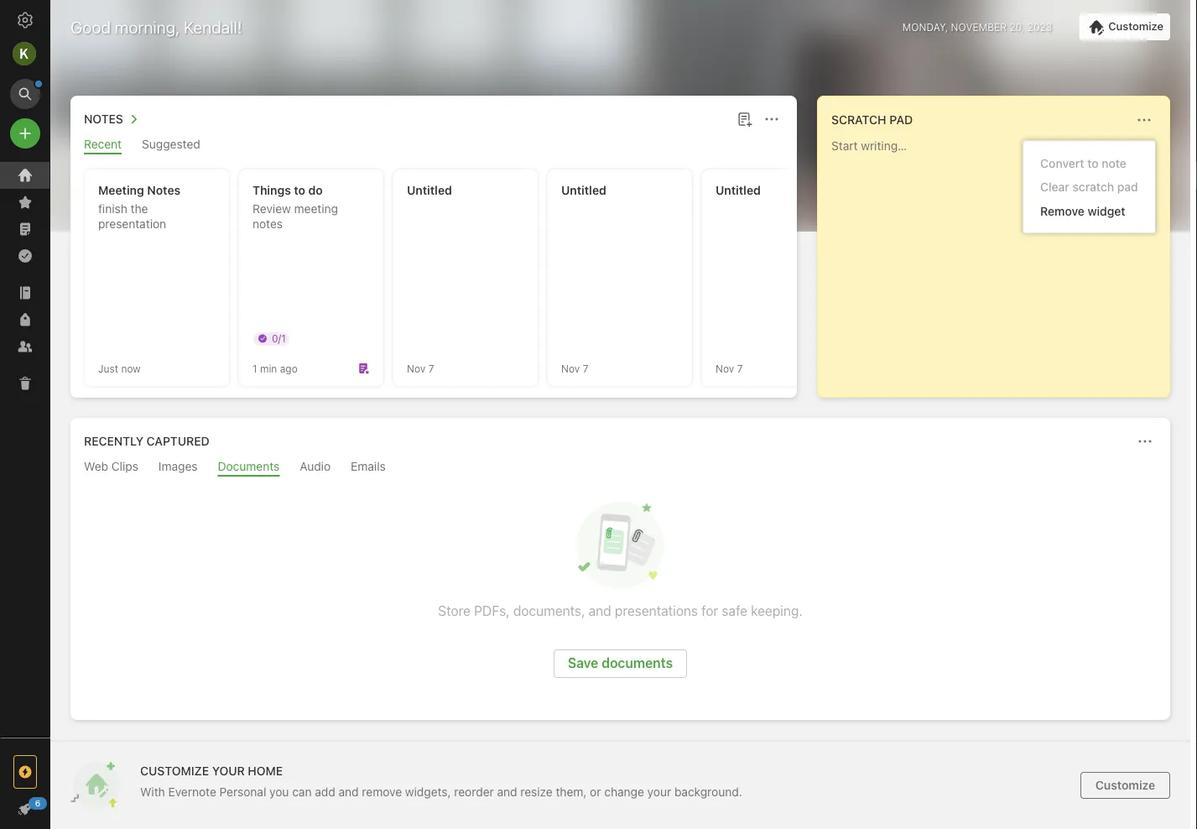 Task type: locate. For each thing, give the bounding box(es) containing it.
Account field
[[0, 37, 50, 71]]

good
[[71, 17, 111, 37]]

presentations
[[615, 603, 698, 619]]

notes up the
[[147, 183, 181, 197]]

notes inside meeting notes finish the presentation
[[147, 183, 181, 197]]

notes
[[253, 217, 283, 231]]

audio tab
[[300, 460, 331, 477]]

monday,
[[903, 21, 949, 33]]

0 horizontal spatial 7
[[429, 363, 434, 374]]

more actions image for recently captured
[[1136, 431, 1156, 452]]

0 vertical spatial tab list
[[74, 137, 794, 154]]

0 horizontal spatial untitled
[[407, 183, 452, 197]]

black friday offer image
[[15, 762, 35, 782]]

tab list containing recent
[[74, 137, 794, 154]]

to left the note
[[1088, 156, 1099, 170]]

more actions field for scratch pad
[[1133, 108, 1157, 132]]

or
[[590, 785, 601, 799]]

7
[[429, 363, 434, 374], [583, 363, 589, 374], [737, 363, 743, 374]]

clear scratch pad link
[[1024, 175, 1156, 199]]

to inside 'things to do review meeting notes'
[[294, 183, 306, 197]]

2 horizontal spatial untitled
[[716, 183, 761, 197]]

reorder
[[454, 785, 494, 799]]

and left resize
[[497, 785, 518, 799]]

pad
[[890, 113, 913, 127]]

More actions field
[[760, 107, 784, 131], [1133, 108, 1157, 132], [1134, 430, 1157, 453]]

min
[[260, 363, 277, 374]]

clips
[[111, 460, 138, 473]]

for
[[702, 603, 719, 619]]

notes
[[84, 112, 123, 126], [147, 183, 181, 197]]

keeping.
[[751, 603, 803, 619]]

them,
[[556, 785, 587, 799]]

Start writing… text field
[[832, 138, 1169, 384]]

remove widget link
[[1024, 199, 1156, 223]]

0 vertical spatial more actions image
[[1135, 110, 1155, 130]]

nov
[[407, 363, 426, 374], [561, 363, 580, 374], [716, 363, 735, 374]]

2 horizontal spatial nov 7
[[716, 363, 743, 374]]

0 horizontal spatial nov 7
[[407, 363, 434, 374]]

1 horizontal spatial 7
[[583, 363, 589, 374]]

ago
[[280, 363, 298, 374]]

background.
[[675, 785, 743, 799]]

1 vertical spatial to
[[294, 183, 306, 197]]

just
[[98, 363, 118, 374]]

1 tab list from the top
[[74, 137, 794, 154]]

store pdfs, documents, and presentations for safe keeping.
[[438, 603, 803, 619]]

customize your home with evernote personal you can add and remove widgets, reorder and resize them, or change your background.
[[140, 764, 743, 799]]

3 nov 7 from the left
[[716, 363, 743, 374]]

1 vertical spatial tab list
[[74, 460, 1167, 477]]

2 horizontal spatial and
[[589, 603, 612, 619]]

home image
[[15, 165, 35, 185]]

things to do review meeting notes
[[253, 183, 338, 231]]

images
[[159, 460, 198, 473]]

and right documents,
[[589, 603, 612, 619]]

with
[[140, 785, 165, 799]]

1 vertical spatial notes
[[147, 183, 181, 197]]

and inside documents tab panel
[[589, 603, 612, 619]]

safe
[[722, 603, 748, 619]]

1 horizontal spatial nov
[[561, 363, 580, 374]]

pdfs,
[[474, 603, 510, 619]]

to inside dropdown list menu
[[1088, 156, 1099, 170]]

home
[[248, 764, 283, 778]]

0 vertical spatial notes
[[84, 112, 123, 126]]

customize button
[[1080, 13, 1171, 40], [1081, 772, 1171, 799]]

0 horizontal spatial nov
[[407, 363, 426, 374]]

1 vertical spatial customize button
[[1081, 772, 1171, 799]]

0 horizontal spatial notes
[[84, 112, 123, 126]]

1 horizontal spatial and
[[497, 785, 518, 799]]

save documents
[[568, 655, 673, 671]]

review
[[253, 202, 291, 216]]

emails tab
[[351, 460, 386, 477]]

save
[[568, 655, 599, 671]]

and
[[589, 603, 612, 619], [339, 785, 359, 799], [497, 785, 518, 799]]

meeting
[[294, 202, 338, 216]]

good morning, kendall!
[[71, 17, 242, 37]]

meeting
[[98, 183, 144, 197]]

0 horizontal spatial to
[[294, 183, 306, 197]]

captured
[[147, 434, 210, 448]]

2 horizontal spatial 7
[[737, 363, 743, 374]]

3 7 from the left
[[737, 363, 743, 374]]

the
[[131, 202, 148, 216]]

and right add
[[339, 785, 359, 799]]

tab list containing web clips
[[74, 460, 1167, 477]]

2 tab list from the top
[[74, 460, 1167, 477]]

0 vertical spatial to
[[1088, 156, 1099, 170]]

1 horizontal spatial notes
[[147, 183, 181, 197]]

Help and Learning task checklist field
[[0, 796, 50, 823]]

1 vertical spatial more actions image
[[1136, 431, 1156, 452]]

do
[[309, 183, 323, 197]]

more actions image
[[1135, 110, 1155, 130], [1136, 431, 1156, 452]]

notes up recent
[[84, 112, 123, 126]]

2 horizontal spatial nov
[[716, 363, 735, 374]]

documents
[[218, 460, 280, 473]]

tree
[[0, 162, 50, 737]]

personal
[[220, 785, 266, 799]]

untitled
[[407, 183, 452, 197], [561, 183, 607, 197], [716, 183, 761, 197]]

to
[[1088, 156, 1099, 170], [294, 183, 306, 197]]

you
[[270, 785, 289, 799]]

remove
[[1041, 204, 1085, 218]]

1 horizontal spatial untitled
[[561, 183, 607, 197]]

customize
[[1109, 20, 1164, 32], [1096, 778, 1156, 792]]

dropdown list menu
[[1024, 151, 1156, 223]]

clear
[[1041, 180, 1070, 194]]

to left do
[[294, 183, 306, 197]]

3 nov from the left
[[716, 363, 735, 374]]

1 horizontal spatial nov 7
[[561, 363, 589, 374]]

account image
[[13, 42, 36, 65]]

0 horizontal spatial and
[[339, 785, 359, 799]]

2 nov from the left
[[561, 363, 580, 374]]

documents,
[[514, 603, 585, 619]]

more actions image for scratch pad
[[1135, 110, 1155, 130]]

web
[[84, 460, 108, 473]]

convert to note link
[[1024, 151, 1156, 175]]

your
[[212, 764, 245, 778]]

remove widget
[[1041, 204, 1126, 218]]

tab list
[[74, 137, 794, 154], [74, 460, 1167, 477]]

evernote
[[168, 785, 216, 799]]

1 horizontal spatial to
[[1088, 156, 1099, 170]]

pad
[[1118, 180, 1139, 194]]

nov 7
[[407, 363, 434, 374], [561, 363, 589, 374], [716, 363, 743, 374]]

recently captured button
[[81, 431, 210, 452]]

scratch
[[832, 113, 887, 127]]



Task type: describe. For each thing, give the bounding box(es) containing it.
images tab
[[159, 460, 198, 477]]

20,
[[1010, 21, 1025, 33]]

2 nov 7 from the left
[[561, 363, 589, 374]]

finish
[[98, 202, 127, 216]]

recently captured
[[84, 434, 210, 448]]

tab list for notes
[[74, 137, 794, 154]]

3 untitled from the left
[[716, 183, 761, 197]]

2 7 from the left
[[583, 363, 589, 374]]

0 vertical spatial customize
[[1109, 20, 1164, 32]]

meeting notes finish the presentation
[[98, 183, 181, 231]]

kendall!
[[184, 17, 242, 37]]

to for convert
[[1088, 156, 1099, 170]]

change
[[605, 785, 644, 799]]

to for things
[[294, 183, 306, 197]]

widgets,
[[405, 785, 451, 799]]

documents tab panel
[[71, 477, 1171, 720]]

audio
[[300, 460, 331, 473]]

1 nov from the left
[[407, 363, 426, 374]]

convert
[[1041, 156, 1085, 170]]

0/1
[[272, 332, 286, 344]]

2 untitled from the left
[[561, 183, 607, 197]]

can
[[292, 785, 312, 799]]

customize
[[140, 764, 209, 778]]

documents tab
[[218, 460, 280, 477]]

recent tab panel
[[71, 154, 1016, 398]]

your
[[648, 785, 672, 799]]

1 untitled from the left
[[407, 183, 452, 197]]

emails
[[351, 460, 386, 473]]

web clips
[[84, 460, 138, 473]]

suggested tab
[[142, 137, 200, 154]]

store
[[438, 603, 471, 619]]

save documents button
[[554, 650, 688, 678]]

more actions field for recently captured
[[1134, 430, 1157, 453]]

clear scratch pad
[[1041, 180, 1139, 194]]

1 7 from the left
[[429, 363, 434, 374]]

click to expand image
[[43, 798, 56, 818]]

notes inside button
[[84, 112, 123, 126]]

convert to note
[[1041, 156, 1127, 170]]

6
[[35, 798, 41, 808]]

monday, november 20, 2023
[[903, 21, 1053, 33]]

0 vertical spatial customize button
[[1080, 13, 1171, 40]]

notes button
[[81, 109, 143, 129]]

just now
[[98, 363, 141, 374]]

scratch
[[1073, 180, 1115, 194]]

scratch pad
[[832, 113, 913, 127]]

remove
[[362, 785, 402, 799]]

presentation
[[98, 217, 166, 231]]

suggested
[[142, 137, 200, 151]]

recent
[[84, 137, 122, 151]]

1 nov 7 from the left
[[407, 363, 434, 374]]

morning,
[[115, 17, 180, 37]]

documents
[[602, 655, 673, 671]]

november
[[951, 21, 1007, 33]]

scratch pad button
[[828, 110, 913, 130]]

widget
[[1088, 204, 1126, 218]]

2023
[[1028, 21, 1053, 33]]

recent tab
[[84, 137, 122, 154]]

recently
[[84, 434, 144, 448]]

resize
[[521, 785, 553, 799]]

things
[[253, 183, 291, 197]]

1
[[253, 363, 257, 374]]

1 min ago
[[253, 363, 298, 374]]

web clips tab
[[84, 460, 138, 477]]

now
[[121, 363, 141, 374]]

settings image
[[15, 10, 35, 30]]

add
[[315, 785, 336, 799]]

1 vertical spatial customize
[[1096, 778, 1156, 792]]

more actions image
[[762, 109, 782, 129]]

tab list for recently captured
[[74, 460, 1167, 477]]

note
[[1102, 156, 1127, 170]]



Task type: vqa. For each thing, say whether or not it's contained in the screenshot.
'to' in the Things to do button
no



